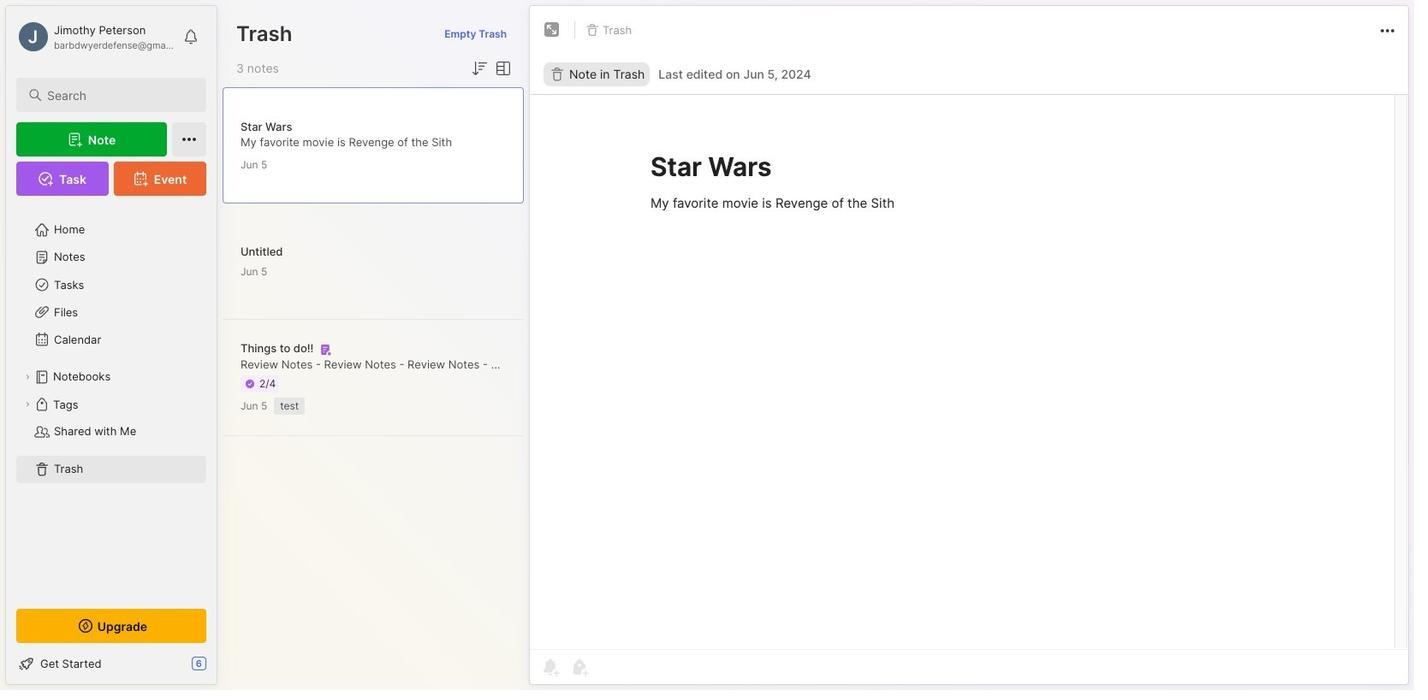 Task type: describe. For each thing, give the bounding box(es) containing it.
note window element
[[529, 5, 1409, 690]]

Account field
[[16, 20, 175, 54]]

click to collapse image
[[216, 659, 229, 680]]

expand notebooks image
[[22, 372, 33, 383]]

add tag image
[[569, 657, 590, 678]]

View options field
[[490, 58, 514, 79]]

add a reminder image
[[540, 657, 561, 678]]

Sort options field
[[469, 58, 490, 79]]



Task type: locate. For each thing, give the bounding box(es) containing it.
tree inside main element
[[6, 206, 217, 594]]

more actions image
[[1377, 20, 1398, 41]]

tree
[[6, 206, 217, 594]]

None search field
[[47, 85, 191, 105]]

Help and Learning task checklist field
[[6, 651, 217, 678]]

expand note image
[[542, 20, 562, 40]]

expand tags image
[[22, 400, 33, 410]]

Search text field
[[47, 87, 191, 104]]

Note Editor text field
[[530, 94, 1408, 650]]

main element
[[0, 0, 223, 691]]

More actions field
[[1377, 19, 1398, 41]]

none search field inside main element
[[47, 85, 191, 105]]



Task type: vqa. For each thing, say whether or not it's contained in the screenshot.
what are my options? on the right top of page
no



